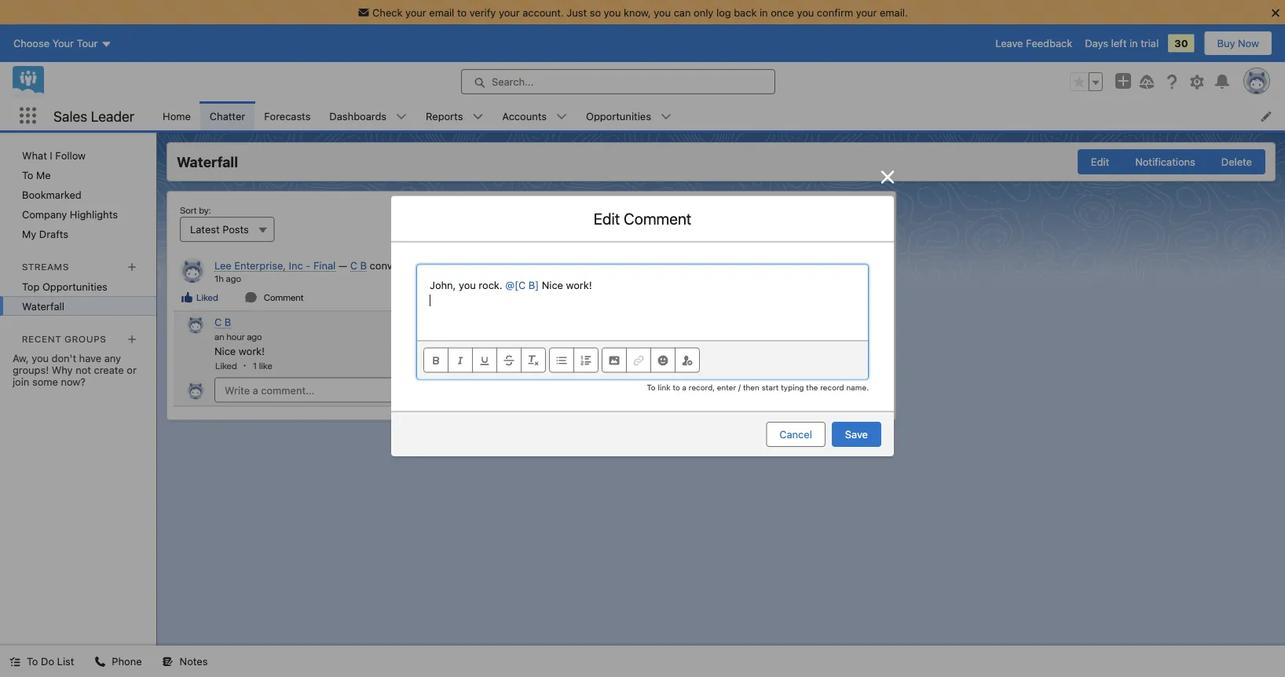 Task type: describe. For each thing, give the bounding box(es) containing it.
know,
[[624, 6, 651, 18]]

follow
[[55, 149, 86, 161]]

to inside what i follow to me bookmarked company highlights my drafts
[[22, 169, 33, 181]]

1 like
[[253, 360, 272, 371]]

sort
[[180, 204, 197, 215]]

waterfall link
[[0, 296, 156, 316]]

now?
[[61, 376, 86, 387]]

0 vertical spatial to
[[457, 6, 467, 18]]

reports link
[[416, 101, 472, 130]]

check
[[372, 6, 403, 18]]

0 vertical spatial c b link
[[350, 259, 367, 272]]

typing
[[781, 383, 804, 392]]

lee
[[214, 259, 232, 271]]

c b image
[[186, 315, 205, 333]]

my
[[22, 228, 36, 240]]

enter
[[717, 383, 736, 392]]

leave feedback
[[996, 37, 1073, 49]]

confirm
[[817, 6, 853, 18]]

1 horizontal spatial a
[[682, 383, 687, 392]]

converted
[[370, 259, 418, 271]]

home
[[163, 110, 191, 122]]

​ nice
[[539, 279, 563, 291]]

dashboards link
[[320, 101, 396, 130]]

b inside c b an hour ago
[[225, 316, 231, 328]]

you down 'this'
[[459, 279, 476, 291]]

to for to link to a record, enter / then start typing the record name.
[[647, 383, 656, 392]]

@[c
[[505, 279, 526, 291]]

account. inside lee enterprise, inc - final — c b converted a lead to this account. 1h ago
[[484, 259, 526, 271]]

recent groups link
[[22, 333, 107, 344]]

notes button
[[153, 646, 217, 677]]

forecasts
[[264, 110, 311, 122]]

edit comment
[[594, 209, 692, 227]]

days
[[1085, 37, 1108, 49]]

a inside lee enterprise, inc - final — c b converted a lead to this account. 1h ago
[[420, 259, 426, 271]]

insert content element
[[602, 347, 700, 373]]

text default image for phone
[[95, 656, 106, 667]]

waterfall inside top opportunities waterfall
[[22, 300, 64, 312]]

0 vertical spatial waterfall
[[177, 153, 238, 170]]

john,
[[430, 279, 456, 291]]

any
[[104, 352, 121, 364]]

inc
[[289, 259, 303, 271]]

name.
[[846, 383, 869, 392]]

0 horizontal spatial in
[[760, 6, 768, 18]]

to for to do list
[[27, 656, 38, 667]]

accounts list item
[[493, 101, 577, 130]]

cancel button
[[766, 422, 826, 447]]

bookmarked link
[[0, 185, 156, 204]]

phone button
[[85, 646, 151, 677]]

save
[[845, 428, 868, 440]]

final
[[313, 259, 336, 271]]

sort by:
[[180, 204, 211, 215]]

feedback
[[1026, 37, 1073, 49]]

edit button
[[1078, 149, 1123, 174]]

opportunities link
[[577, 101, 661, 130]]

1 like button
[[252, 360, 273, 371]]

do
[[41, 656, 54, 667]]

groups
[[65, 333, 107, 344]]

1 vertical spatial liked
[[215, 360, 237, 371]]

log
[[716, 6, 731, 18]]

create
[[94, 364, 124, 376]]

ago inside c b an hour ago
[[247, 331, 262, 342]]

link
[[658, 383, 671, 392]]

recent
[[22, 333, 62, 344]]

c inside c b an hour ago
[[214, 316, 222, 328]]

why
[[52, 364, 73, 376]]

why not create or join some now?
[[13, 364, 137, 387]]

comment inside button
[[264, 292, 304, 303]]

trial
[[1141, 37, 1159, 49]]

chatter
[[210, 110, 245, 122]]

leave feedback link
[[996, 37, 1073, 49]]

search... button
[[461, 69, 775, 94]]

once
[[771, 6, 794, 18]]

company
[[22, 208, 67, 220]]

forecasts link
[[255, 101, 320, 130]]

ago inside lee enterprise, inc - final — c b converted a lead to this account. 1h ago
[[226, 273, 241, 284]]

1 vertical spatial c b image
[[186, 381, 205, 399]]

buy now
[[1217, 37, 1259, 49]]

home link
[[153, 101, 200, 130]]

opportunities list item
[[577, 101, 681, 130]]

accounts link
[[493, 101, 556, 130]]

you inside aw, you don't have any groups!
[[32, 352, 49, 364]]

save button
[[832, 422, 881, 447]]

so
[[590, 6, 601, 18]]

1 horizontal spatial in
[[1130, 37, 1138, 49]]

or
[[127, 364, 137, 376]]

-
[[306, 259, 311, 271]]

3 your from the left
[[856, 6, 877, 18]]

1 your from the left
[[405, 6, 426, 18]]

format text element
[[423, 347, 546, 373]]

30
[[1175, 37, 1188, 49]]

my drafts link
[[0, 224, 156, 244]]

1 horizontal spatial work!
[[566, 279, 592, 291]]

join
[[13, 376, 29, 387]]

start
[[762, 383, 779, 392]]

cancel
[[780, 428, 812, 440]]

groups!
[[13, 364, 49, 376]]

align text element
[[549, 347, 599, 373]]

an
[[214, 331, 224, 342]]

b]
[[529, 279, 539, 291]]

have
[[79, 352, 101, 364]]

0 vertical spatial c b image
[[180, 258, 205, 283]]

what
[[22, 149, 47, 161]]

0 vertical spatial group
[[1070, 72, 1103, 91]]

like
[[259, 360, 272, 371]]

list
[[57, 656, 74, 667]]

sales leader
[[53, 107, 134, 124]]

1h
[[214, 273, 224, 284]]

you right so
[[604, 6, 621, 18]]

2 your from the left
[[499, 6, 520, 18]]



Task type: locate. For each thing, give the bounding box(es) containing it.
streams link
[[22, 261, 69, 272]]

Write a comment... text field
[[214, 377, 877, 403]]

back
[[734, 6, 757, 18]]

recent groups
[[22, 333, 107, 344]]

2 horizontal spatial your
[[856, 6, 877, 18]]

liked button inside c b, 1h ago element
[[180, 290, 219, 304]]

waterfall down top
[[22, 300, 64, 312]]

1 vertical spatial c
[[214, 316, 222, 328]]

1 vertical spatial in
[[1130, 37, 1138, 49]]

your left the email
[[405, 6, 426, 18]]

0 vertical spatial liked button
[[180, 290, 219, 304]]

chatter link
[[200, 101, 255, 130]]

dashboards list item
[[320, 101, 416, 130]]

1 vertical spatial 1
[[253, 360, 257, 371]]

1 vertical spatial to
[[647, 383, 656, 392]]

c b link up an
[[214, 316, 231, 329]]

text default image inside notes button
[[162, 656, 173, 667]]

1 horizontal spatial text default image
[[245, 291, 257, 304]]

to left do
[[27, 656, 38, 667]]

list
[[153, 101, 1285, 130]]

a left lead
[[420, 259, 426, 271]]

account. up john, you rock. @[c b] ​ nice work!
[[484, 259, 526, 271]]

text default image inside phone button
[[95, 656, 106, 667]]

1 horizontal spatial waterfall
[[177, 153, 238, 170]]

in right left
[[1130, 37, 1138, 49]]

0 vertical spatial text default image
[[245, 291, 257, 304]]

opportunities down search... button
[[586, 110, 651, 122]]

text default image inside comment button
[[245, 291, 257, 304]]

c inside lee enterprise, inc - final — c b converted a lead to this account. 1h ago
[[350, 259, 357, 271]]

to left "link"
[[647, 383, 656, 392]]

then
[[743, 383, 760, 392]]

work! right the ​ nice
[[566, 279, 592, 291]]

—
[[339, 259, 347, 271]]

top opportunities link
[[0, 277, 156, 296]]

opportunities up waterfall link
[[42, 281, 108, 292]]

waterfall
[[177, 153, 238, 170], [22, 300, 64, 312]]

notifications
[[1135, 156, 1196, 168]]

your left email.
[[856, 6, 877, 18]]

None field
[[417, 265, 868, 340]]

reports
[[426, 110, 463, 122]]

enterprise,
[[234, 259, 286, 271]]

0 vertical spatial 1
[[859, 292, 863, 303]]

ago right 1h at the top of the page
[[226, 273, 241, 284]]

this
[[464, 259, 481, 271]]

0 vertical spatial opportunities
[[586, 110, 651, 122]]

you left can
[[654, 6, 671, 18]]

c b link right —
[[350, 259, 367, 272]]

ago right hour
[[247, 331, 262, 342]]

nice
[[214, 345, 236, 357]]

edit
[[1091, 156, 1109, 168], [594, 209, 620, 227]]

1 vertical spatial b
[[225, 316, 231, 328]]

c b image
[[180, 258, 205, 283], [186, 381, 205, 399]]

b
[[360, 259, 367, 271], [225, 316, 231, 328]]

1 vertical spatial work!
[[239, 345, 265, 357]]

liked
[[196, 292, 218, 303], [215, 360, 237, 371]]

i
[[50, 149, 52, 161]]

0 vertical spatial b
[[360, 259, 367, 271]]

lee enterprise, inc - final — c b converted a lead to this account. 1h ago
[[214, 259, 526, 284]]

text default image left notes
[[162, 656, 173, 667]]

1 vertical spatial comment
[[264, 292, 304, 303]]

1 horizontal spatial ago
[[247, 331, 262, 342]]

highlights
[[70, 208, 118, 220]]

to inside lee enterprise, inc - final — c b converted a lead to this account. 1h ago
[[452, 259, 461, 271]]

what i follow link
[[0, 145, 156, 165]]

1 for 1 view
[[859, 292, 863, 303]]

1 horizontal spatial c b link
[[350, 259, 367, 272]]

1 horizontal spatial your
[[499, 6, 520, 18]]

top opportunities waterfall
[[22, 281, 108, 312]]

some
[[32, 376, 58, 387]]

0 horizontal spatial opportunities
[[42, 281, 108, 292]]

0 horizontal spatial text default image
[[9, 656, 20, 667]]

a left record,
[[682, 383, 687, 392]]

group containing edit
[[1078, 149, 1266, 174]]

notes
[[180, 656, 208, 667]]

sales
[[53, 107, 87, 124]]

leave
[[996, 37, 1023, 49]]

inverse image
[[878, 168, 897, 186]]

to do list button
[[0, 646, 84, 677]]

c b link
[[350, 259, 367, 272], [214, 316, 231, 329]]

0 vertical spatial ago
[[226, 273, 241, 284]]

1 horizontal spatial b
[[360, 259, 367, 271]]

1 vertical spatial c b link
[[214, 316, 231, 329]]

c b image down c b icon
[[186, 381, 205, 399]]

c right —
[[350, 259, 357, 271]]

0 vertical spatial account.
[[523, 6, 564, 18]]

c
[[350, 259, 357, 271], [214, 316, 222, 328]]

opportunities inside top opportunities waterfall
[[42, 281, 108, 292]]

view
[[865, 292, 883, 303]]

/
[[738, 383, 741, 392]]

0 horizontal spatial text default image
[[162, 656, 173, 667]]

liked button for 1 like button
[[214, 360, 238, 371]]

by:
[[199, 204, 211, 215]]

search...
[[492, 76, 534, 88]]

hour
[[226, 331, 245, 342]]

0 horizontal spatial comment
[[264, 292, 304, 303]]

text default image down enterprise, at left top
[[245, 291, 257, 304]]

1 vertical spatial waterfall
[[22, 300, 64, 312]]

to link to a record, enter / then start typing the record name.
[[647, 383, 869, 392]]

0 horizontal spatial waterfall
[[22, 300, 64, 312]]

2 vertical spatial to
[[673, 383, 680, 392]]

in
[[760, 6, 768, 18], [1130, 37, 1138, 49]]

delete button
[[1208, 149, 1266, 174]]

1 vertical spatial edit
[[594, 209, 620, 227]]

to
[[457, 6, 467, 18], [452, 259, 461, 271], [673, 383, 680, 392]]

b right —
[[360, 259, 367, 271]]

aw, you don't have any groups!
[[13, 352, 121, 376]]

1h ago link
[[214, 273, 241, 284]]

0 horizontal spatial work!
[[239, 345, 265, 357]]

nice work!
[[214, 345, 265, 357]]

work! up 1 like button
[[239, 345, 265, 357]]

edit for edit
[[1091, 156, 1109, 168]]

verify
[[470, 6, 496, 18]]

1 vertical spatial to
[[452, 259, 461, 271]]

liked down 1h at the top of the page
[[196, 292, 218, 303]]

drafts
[[39, 228, 68, 240]]

0 vertical spatial a
[[420, 259, 426, 271]]

waterfall up by:
[[177, 153, 238, 170]]

0 vertical spatial comment
[[624, 209, 692, 227]]

2 vertical spatial to
[[27, 656, 38, 667]]

0 vertical spatial work!
[[566, 279, 592, 291]]

me
[[36, 169, 51, 181]]

can
[[674, 6, 691, 18]]

1 left like
[[253, 360, 257, 371]]

your right verify
[[499, 6, 520, 18]]

1 left view
[[859, 292, 863, 303]]

the
[[806, 383, 818, 392]]

1 vertical spatial a
[[682, 383, 687, 392]]

days left in trial
[[1085, 37, 1159, 49]]

liked button up c b icon
[[180, 290, 219, 304]]

0 horizontal spatial your
[[405, 6, 426, 18]]

0 vertical spatial c
[[350, 259, 357, 271]]

c up an
[[214, 316, 222, 328]]

liked button down nice
[[214, 360, 238, 371]]

1 view
[[859, 292, 883, 303]]

0 vertical spatial in
[[760, 6, 768, 18]]

to inside button
[[27, 656, 38, 667]]

phone
[[112, 656, 142, 667]]

don't
[[52, 352, 76, 364]]

toolbar
[[417, 340, 868, 379]]

c b, 1h ago element
[[174, 251, 890, 311]]

1 horizontal spatial 1
[[859, 292, 863, 303]]

c b an hour ago
[[214, 316, 262, 342]]

aw,
[[13, 352, 29, 364]]

none field containing john, you rock.
[[417, 265, 868, 340]]

1 vertical spatial opportunities
[[42, 281, 108, 292]]

account. left just
[[523, 6, 564, 18]]

0 horizontal spatial edit
[[594, 209, 620, 227]]

to left me
[[22, 169, 33, 181]]

edit for edit comment
[[594, 209, 620, 227]]

1 horizontal spatial c
[[350, 259, 357, 271]]

0 vertical spatial to
[[22, 169, 33, 181]]

lee enterprise, inc - final link
[[214, 259, 336, 272]]

dashboards
[[329, 110, 387, 122]]

buy
[[1217, 37, 1235, 49]]

1 vertical spatial ago
[[247, 331, 262, 342]]

you down recent
[[32, 352, 49, 364]]

opportunities inside list item
[[586, 110, 651, 122]]

b inside lee enterprise, inc - final — c b converted a lead to this account. 1h ago
[[360, 259, 367, 271]]

leader
[[91, 107, 134, 124]]

text default image inside "liked" button
[[181, 291, 193, 304]]

1 horizontal spatial text default image
[[95, 656, 106, 667]]

accounts
[[502, 110, 547, 122]]

list containing home
[[153, 101, 1285, 130]]

0 horizontal spatial ago
[[226, 273, 241, 284]]

c b image left 1h at the top of the page
[[180, 258, 205, 283]]

liked down nice
[[215, 360, 237, 371]]

your
[[405, 6, 426, 18], [499, 6, 520, 18], [856, 6, 877, 18]]

0 vertical spatial liked
[[196, 292, 218, 303]]

to do list
[[27, 656, 74, 667]]

buy now button
[[1204, 31, 1273, 56]]

1 horizontal spatial opportunities
[[586, 110, 651, 122]]

1 vertical spatial liked button
[[214, 360, 238, 371]]

0 vertical spatial edit
[[1091, 156, 1109, 168]]

1 vertical spatial text default image
[[162, 656, 173, 667]]

left
[[1111, 37, 1127, 49]]

text default image up c b icon
[[181, 291, 193, 304]]

0 horizontal spatial 1
[[253, 360, 257, 371]]

text default image left phone
[[95, 656, 106, 667]]

text default image inside to do list button
[[9, 656, 20, 667]]

1 horizontal spatial edit
[[1091, 156, 1109, 168]]

0 horizontal spatial b
[[225, 316, 231, 328]]

email
[[429, 6, 454, 18]]

john, you rock. @[c b] ​ nice work!
[[430, 279, 592, 291]]

text default image for to do list
[[9, 656, 20, 667]]

Search this feed... search field
[[575, 217, 811, 242]]

text default image
[[245, 291, 257, 304], [162, 656, 173, 667]]

lead
[[429, 259, 449, 271]]

bookmarked
[[22, 189, 82, 200]]

text default image
[[181, 291, 193, 304], [9, 656, 20, 667], [95, 656, 106, 667]]

to left 'this'
[[452, 259, 461, 271]]

group
[[1070, 72, 1103, 91], [1078, 149, 1266, 174]]

1 vertical spatial group
[[1078, 149, 1266, 174]]

edit inside button
[[1091, 156, 1109, 168]]

work!
[[566, 279, 592, 291], [239, 345, 265, 357]]

to me link
[[0, 165, 156, 185]]

liked button for comment button
[[180, 290, 219, 304]]

to right the email
[[457, 6, 467, 18]]

0 horizontal spatial a
[[420, 259, 426, 271]]

what i follow to me bookmarked company highlights my drafts
[[22, 149, 118, 240]]

1 horizontal spatial comment
[[624, 209, 692, 227]]

b up hour
[[225, 316, 231, 328]]

text default image left do
[[9, 656, 20, 667]]

liked inside c b, 1h ago element
[[196, 292, 218, 303]]

2 horizontal spatial text default image
[[181, 291, 193, 304]]

0 horizontal spatial c
[[214, 316, 222, 328]]

1 for 1 like
[[253, 360, 257, 371]]

only
[[694, 6, 714, 18]]

comment button
[[244, 290, 304, 304]]

in right back
[[760, 6, 768, 18]]

not
[[76, 364, 91, 376]]

you right once
[[797, 6, 814, 18]]

reports list item
[[416, 101, 493, 130]]

1 vertical spatial account.
[[484, 259, 526, 271]]

to right "link"
[[673, 383, 680, 392]]

0 horizontal spatial c b link
[[214, 316, 231, 329]]



Task type: vqa. For each thing, say whether or not it's contained in the screenshot.
Nice work!
yes



